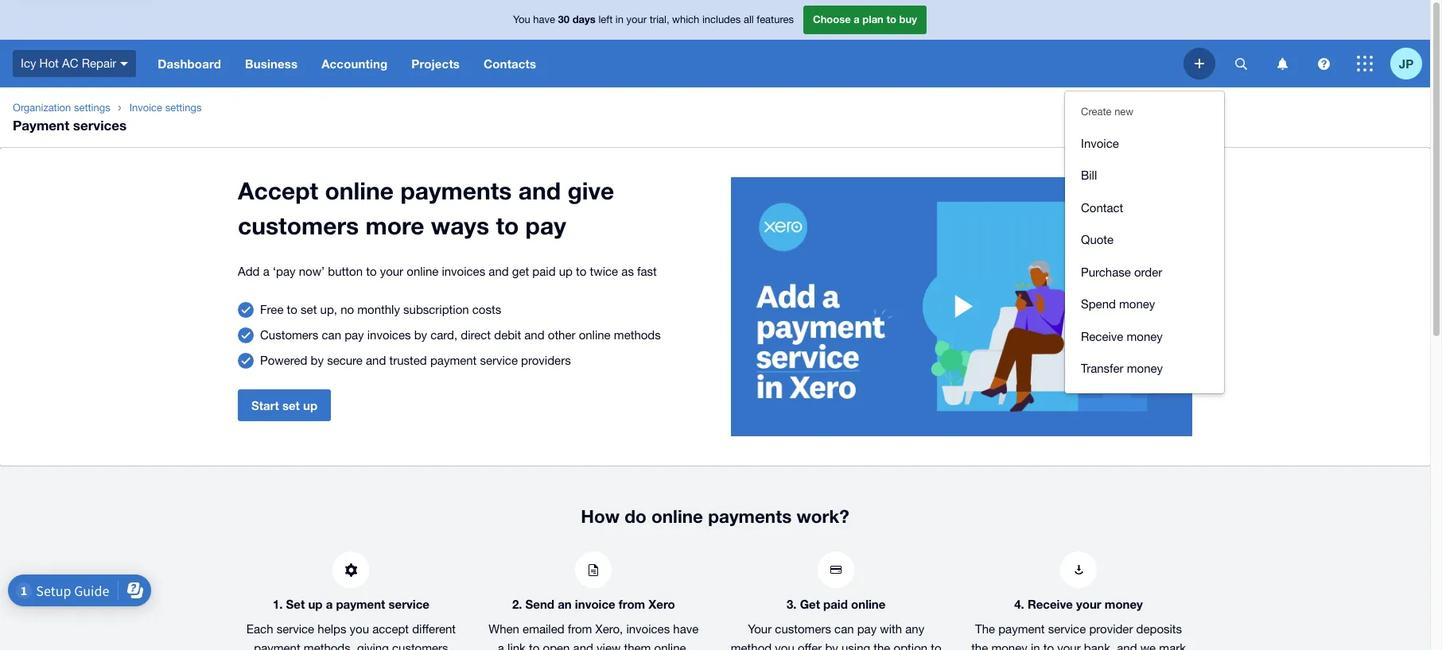 Task type: describe. For each thing, give the bounding box(es) containing it.
by inside the your customers can pay with any method you offer by using the option t
[[825, 642, 838, 651]]

ac
[[62, 56, 78, 70]]

from inside 'when emailed from xero, invoices have a link to open and view them online'
[[568, 623, 592, 636]]

1 horizontal spatial by
[[414, 329, 427, 342]]

2 horizontal spatial svg image
[[1357, 56, 1373, 72]]

methods
[[614, 329, 661, 342]]

online inside accept online payments and give customers more ways to pay
[[325, 177, 394, 205]]

transfer money link
[[1065, 353, 1224, 385]]

with
[[880, 623, 902, 636]]

how do online payments work?
[[581, 506, 849, 527]]

more
[[366, 212, 424, 240]]

payment inside each service helps you accept different payment methods, giving customer
[[254, 642, 300, 651]]

payment services
[[13, 117, 127, 134]]

payment
[[13, 117, 69, 134]]

you inside each service helps you accept different payment methods, giving customer
[[350, 623, 369, 636]]

purchase order link
[[1065, 257, 1224, 289]]

money inside the payment service provider deposits the money in to your bank, and we mar
[[992, 642, 1028, 651]]

30
[[558, 13, 570, 26]]

contact link
[[1065, 192, 1224, 224]]

up for 1. set up a payment service
[[308, 598, 323, 612]]

buy
[[899, 13, 917, 26]]

you have 30 days left in your trial, which includes all features
[[513, 13, 794, 26]]

deposits
[[1137, 623, 1182, 636]]

choose a plan to buy
[[813, 13, 917, 26]]

provider
[[1090, 623, 1133, 636]]

link
[[508, 642, 526, 651]]

and inside the payment service provider deposits the money in to your bank, and we mar
[[1117, 642, 1137, 651]]

twice
[[590, 265, 618, 278]]

in inside the payment service provider deposits the money in to your bank, and we mar
[[1031, 642, 1040, 651]]

1 horizontal spatial set
[[301, 303, 317, 317]]

purchase
[[1081, 265, 1131, 279]]

receive money link
[[1065, 321, 1224, 353]]

banner containing jp
[[0, 0, 1431, 393]]

bill
[[1081, 169, 1097, 182]]

work?
[[797, 506, 849, 527]]

4. receive your money
[[1015, 598, 1143, 612]]

to inside banner
[[887, 13, 897, 26]]

set inside start set up button
[[282, 399, 300, 413]]

methods,
[[304, 642, 354, 651]]

add
[[238, 265, 260, 278]]

icy hot ac repair
[[21, 56, 116, 70]]

and left get
[[489, 265, 509, 278]]

helps
[[318, 623, 346, 636]]

3 svg image from the left
[[1318, 58, 1330, 70]]

invoice
[[575, 598, 616, 612]]

create
[[1081, 106, 1112, 118]]

payment down customers can pay invoices by card, direct debit and other online methods
[[430, 354, 477, 368]]

monthly
[[357, 303, 400, 317]]

can inside the your customers can pay with any method you offer by using the option t
[[835, 623, 854, 636]]

accounting
[[322, 56, 388, 71]]

4.
[[1015, 598, 1025, 612]]

now'
[[299, 265, 325, 278]]

repair
[[82, 56, 116, 70]]

to inside the payment service provider deposits the money in to your bank, and we mar
[[1044, 642, 1054, 651]]

accept online payments and give customers more ways to pay
[[238, 177, 614, 240]]

and right the secure
[[366, 354, 386, 368]]

a inside banner
[[854, 13, 860, 26]]

secure
[[327, 354, 363, 368]]

online up with
[[851, 598, 886, 612]]

0 horizontal spatial by
[[311, 354, 324, 368]]

online right 'do'
[[652, 506, 703, 527]]

1 svg image from the left
[[1235, 58, 1247, 70]]

method
[[731, 642, 772, 651]]

1 vertical spatial receive
[[1028, 598, 1073, 612]]

transfer
[[1081, 362, 1124, 376]]

to right button
[[366, 265, 377, 278]]

transfer money
[[1081, 362, 1163, 376]]

create new group
[[1065, 120, 1224, 393]]

add a 'pay now' button to your online invoices and get paid up to twice as fast
[[238, 265, 657, 278]]

costs
[[472, 303, 501, 317]]

icy
[[21, 56, 36, 70]]

to inside accept online payments and give customers more ways to pay
[[496, 212, 519, 240]]

each
[[247, 623, 273, 636]]

when
[[489, 623, 519, 636]]

customers
[[260, 329, 319, 342]]

giving
[[357, 642, 389, 651]]

business button
[[233, 40, 310, 88]]

projects
[[412, 56, 460, 71]]

invoice settings
[[129, 102, 202, 114]]

1.
[[273, 598, 283, 612]]

quote link
[[1065, 224, 1224, 257]]

1 horizontal spatial paid
[[824, 598, 848, 612]]

1 horizontal spatial invoices
[[442, 265, 485, 278]]

your inside the payment service provider deposits the money in to your bank, and we mar
[[1058, 642, 1081, 651]]

bill link
[[1065, 160, 1224, 192]]

plan
[[863, 13, 884, 26]]

spend money
[[1081, 298, 1156, 311]]

features
[[757, 14, 794, 26]]

online up subscription
[[407, 265, 439, 278]]

list box inside banner
[[1065, 91, 1224, 393]]

emailed
[[523, 623, 565, 636]]

1 vertical spatial payments
[[708, 506, 792, 527]]

any
[[906, 623, 925, 636]]

card,
[[431, 329, 458, 342]]

'pay
[[273, 265, 296, 278]]

invoice for invoice settings
[[129, 102, 162, 114]]

pay inside accept online payments and give customers more ways to pay
[[526, 212, 566, 240]]

trusted
[[389, 354, 427, 368]]

invoices inside 'when emailed from xero, invoices have a link to open and view them online'
[[626, 623, 670, 636]]

jp button
[[1391, 40, 1431, 88]]

your up free to set up, no monthly subscription costs
[[380, 265, 403, 278]]

powered by secure and trusted payment service providers
[[260, 354, 571, 368]]

them
[[624, 642, 651, 651]]

when emailed from xero, invoices have a link to open and view them online
[[489, 623, 699, 651]]

direct
[[461, 329, 491, 342]]

0 horizontal spatial pay
[[345, 329, 364, 342]]

the payment service provider deposits the money in to your bank, and we mar
[[972, 623, 1186, 651]]

your up provider
[[1076, 598, 1102, 612]]

navigation inside banner
[[146, 40, 1184, 88]]

contacts
[[484, 56, 536, 71]]

have inside you have 30 days left in your trial, which includes all features
[[533, 14, 555, 26]]

contact
[[1081, 201, 1124, 214]]

the inside the payment service provider deposits the money in to your bank, and we mar
[[972, 642, 988, 651]]

each service helps you accept different payment methods, giving customer
[[247, 623, 456, 651]]



Task type: locate. For each thing, give the bounding box(es) containing it.
payment up each service helps you accept different payment methods, giving customer
[[336, 598, 385, 612]]

free to set up, no monthly subscription costs
[[260, 303, 501, 317]]

money down spend money link
[[1127, 330, 1163, 343]]

1 horizontal spatial pay
[[526, 212, 566, 240]]

organization settings link
[[6, 100, 117, 116]]

navigation
[[146, 40, 1184, 88]]

powered
[[260, 354, 307, 368]]

1 horizontal spatial can
[[835, 623, 854, 636]]

offer
[[798, 642, 822, 651]]

1 vertical spatial from
[[568, 623, 592, 636]]

service down 4. receive your money
[[1048, 623, 1086, 636]]

trial,
[[650, 14, 670, 26]]

spend
[[1081, 298, 1116, 311]]

2 svg image from the left
[[1277, 58, 1288, 70]]

dashboard link
[[146, 40, 233, 88]]

1 vertical spatial paid
[[824, 598, 848, 612]]

set
[[286, 598, 305, 612]]

0 vertical spatial customers
[[238, 212, 359, 240]]

1 horizontal spatial settings
[[165, 102, 202, 114]]

to right the ways
[[496, 212, 519, 240]]

banner
[[0, 0, 1431, 393]]

1 settings from the left
[[74, 102, 110, 114]]

subscription
[[403, 303, 469, 317]]

button
[[328, 265, 363, 278]]

invoice inside invoice link
[[1081, 136, 1119, 150]]

how
[[581, 506, 620, 527]]

online
[[325, 177, 394, 205], [407, 265, 439, 278], [579, 329, 611, 342], [652, 506, 703, 527], [851, 598, 886, 612]]

0 vertical spatial invoices
[[442, 265, 485, 278]]

different
[[412, 623, 456, 636]]

set left the up,
[[301, 303, 317, 317]]

0 horizontal spatial receive
[[1028, 598, 1073, 612]]

1 horizontal spatial customers
[[775, 623, 831, 636]]

1 vertical spatial pay
[[345, 329, 364, 342]]

2 settings from the left
[[165, 102, 202, 114]]

you left the offer on the bottom right of page
[[775, 642, 795, 651]]

1 horizontal spatial receive
[[1081, 330, 1124, 343]]

start set up
[[251, 399, 318, 413]]

1 horizontal spatial you
[[775, 642, 795, 651]]

1 horizontal spatial in
[[1031, 642, 1040, 651]]

1 vertical spatial you
[[775, 642, 795, 651]]

accept
[[238, 177, 318, 205]]

1 vertical spatial invoices
[[367, 329, 411, 342]]

online up more
[[325, 177, 394, 205]]

0 horizontal spatial have
[[533, 14, 555, 26]]

from
[[619, 598, 645, 612], [568, 623, 592, 636]]

new
[[1115, 106, 1134, 118]]

and left give
[[519, 177, 561, 205]]

your left trial,
[[627, 14, 647, 26]]

invoices down free to set up, no monthly subscription costs
[[367, 329, 411, 342]]

and inside accept online payments and give customers more ways to pay
[[519, 177, 561, 205]]

from down 2. send an invoice from xero on the left bottom of page
[[568, 623, 592, 636]]

left
[[599, 14, 613, 26]]

all
[[744, 14, 754, 26]]

the inside the your customers can pay with any method you offer by using the option t
[[874, 642, 891, 651]]

customers down accept
[[238, 212, 359, 240]]

1 horizontal spatial payments
[[708, 506, 792, 527]]

services
[[73, 117, 127, 134]]

1 vertical spatial in
[[1031, 642, 1040, 651]]

0 horizontal spatial invoice
[[129, 102, 162, 114]]

0 vertical spatial paid
[[533, 265, 556, 278]]

svg image
[[1235, 58, 1247, 70], [1277, 58, 1288, 70], [1318, 58, 1330, 70]]

from left xero
[[619, 598, 645, 612]]

and inside 'when emailed from xero, invoices have a link to open and view them online'
[[573, 642, 593, 651]]

0 vertical spatial from
[[619, 598, 645, 612]]

your
[[748, 623, 772, 636]]

which
[[672, 14, 700, 26]]

list box
[[1065, 91, 1224, 393]]

your inside you have 30 days left in your trial, which includes all features
[[627, 14, 647, 26]]

providers
[[521, 354, 571, 368]]

and left the we
[[1117, 642, 1137, 651]]

2 the from the left
[[972, 642, 988, 651]]

svg image
[[1357, 56, 1373, 72], [1195, 59, 1205, 68], [120, 62, 128, 66]]

choose
[[813, 13, 851, 26]]

invoice
[[129, 102, 162, 114], [1081, 136, 1119, 150]]

a left plan
[[854, 13, 860, 26]]

in right left
[[616, 14, 624, 26]]

to left twice
[[576, 265, 587, 278]]

settings up services
[[74, 102, 110, 114]]

send
[[526, 598, 555, 612]]

1 horizontal spatial svg image
[[1277, 58, 1288, 70]]

up right start
[[303, 399, 318, 413]]

business
[[245, 56, 298, 71]]

to left bank,
[[1044, 642, 1054, 651]]

up right set
[[308, 598, 323, 612]]

payment inside the payment service provider deposits the money in to your bank, and we mar
[[999, 623, 1045, 636]]

money for spend money
[[1119, 298, 1156, 311]]

2 horizontal spatial pay
[[857, 623, 877, 636]]

money for transfer money
[[1127, 362, 1163, 376]]

0 horizontal spatial invoices
[[367, 329, 411, 342]]

hot
[[39, 56, 59, 70]]

money up provider
[[1105, 598, 1143, 612]]

0 horizontal spatial customers
[[238, 212, 359, 240]]

service inside each service helps you accept different payment methods, giving customer
[[277, 623, 314, 636]]

bank,
[[1084, 642, 1114, 651]]

and
[[519, 177, 561, 205], [489, 265, 509, 278], [525, 329, 545, 342], [366, 354, 386, 368], [573, 642, 593, 651], [1117, 642, 1137, 651]]

the
[[975, 623, 995, 636]]

0 vertical spatial payments
[[400, 177, 512, 205]]

can down the up,
[[322, 329, 341, 342]]

invoice down dashboard
[[129, 102, 162, 114]]

0 vertical spatial you
[[350, 623, 369, 636]]

customers inside the your customers can pay with any method you offer by using the option t
[[775, 623, 831, 636]]

service down the debit
[[480, 354, 518, 368]]

receive right "4."
[[1028, 598, 1073, 612]]

and left the view
[[573, 642, 593, 651]]

0 vertical spatial can
[[322, 329, 341, 342]]

2 vertical spatial up
[[308, 598, 323, 612]]

service inside the payment service provider deposits the money in to your bank, and we mar
[[1048, 623, 1086, 636]]

money inside 'link'
[[1127, 362, 1163, 376]]

settings down dashboard
[[165, 102, 202, 114]]

0 horizontal spatial the
[[874, 642, 891, 651]]

money down receive money link
[[1127, 362, 1163, 376]]

1 vertical spatial have
[[673, 623, 699, 636]]

1 vertical spatial can
[[835, 623, 854, 636]]

set right start
[[282, 399, 300, 413]]

invoice for invoice
[[1081, 136, 1119, 150]]

0 vertical spatial receive
[[1081, 330, 1124, 343]]

fast
[[637, 265, 657, 278]]

payment down each
[[254, 642, 300, 651]]

pay
[[526, 212, 566, 240], [345, 329, 364, 342], [857, 623, 877, 636]]

up for start set up
[[303, 399, 318, 413]]

in down 4. receive your money
[[1031, 642, 1040, 651]]

in inside you have 30 days left in your trial, which includes all features
[[616, 14, 624, 26]]

start set up button
[[238, 390, 331, 422]]

order
[[1135, 265, 1163, 279]]

projects button
[[400, 40, 472, 88]]

you up giving
[[350, 623, 369, 636]]

includes
[[702, 14, 741, 26]]

using
[[842, 642, 871, 651]]

0 vertical spatial pay
[[526, 212, 566, 240]]

1 vertical spatial customers
[[775, 623, 831, 636]]

by left the secure
[[311, 354, 324, 368]]

organization
[[13, 102, 71, 114]]

service up accept
[[389, 598, 430, 612]]

accounting button
[[310, 40, 400, 88]]

0 horizontal spatial set
[[282, 399, 300, 413]]

service down set
[[277, 623, 314, 636]]

list box containing invoice
[[1065, 91, 1224, 393]]

2 vertical spatial pay
[[857, 623, 877, 636]]

0 horizontal spatial svg image
[[1235, 58, 1247, 70]]

payments left work?
[[708, 506, 792, 527]]

pay up get
[[526, 212, 566, 240]]

money down purchase order link
[[1119, 298, 1156, 311]]

quote
[[1081, 233, 1114, 247]]

jp
[[1399, 56, 1414, 70]]

payment
[[430, 354, 477, 368], [336, 598, 385, 612], [999, 623, 1045, 636], [254, 642, 300, 651]]

0 horizontal spatial settings
[[74, 102, 110, 114]]

1 the from the left
[[874, 642, 891, 651]]

0 horizontal spatial paid
[[533, 265, 556, 278]]

have down xero
[[673, 623, 699, 636]]

2 horizontal spatial invoices
[[626, 623, 670, 636]]

payment down "4."
[[999, 623, 1045, 636]]

2 vertical spatial invoices
[[626, 623, 670, 636]]

3.
[[787, 598, 797, 612]]

customers up the offer on the bottom right of page
[[775, 623, 831, 636]]

3. get paid online
[[787, 598, 886, 612]]

start
[[251, 399, 279, 413]]

invoice inside invoice settings link
[[129, 102, 162, 114]]

0 horizontal spatial payments
[[400, 177, 512, 205]]

1 vertical spatial set
[[282, 399, 300, 413]]

payments inside accept online payments and give customers more ways to pay
[[400, 177, 512, 205]]

1 horizontal spatial from
[[619, 598, 645, 612]]

by left card,
[[414, 329, 427, 342]]

navigation containing dashboard
[[146, 40, 1184, 88]]

a inside 'when emailed from xero, invoices have a link to open and view them online'
[[498, 642, 504, 651]]

give
[[568, 177, 614, 205]]

receive money
[[1081, 330, 1163, 343]]

receive
[[1081, 330, 1124, 343], [1028, 598, 1073, 612]]

to left buy
[[887, 13, 897, 26]]

up,
[[320, 303, 337, 317]]

1 vertical spatial by
[[311, 354, 324, 368]]

have left 30 at top left
[[533, 14, 555, 26]]

a right 'add'
[[263, 265, 270, 278]]

organization settings
[[13, 102, 110, 114]]

a up helps
[[326, 598, 333, 612]]

by right the offer on the bottom right of page
[[825, 642, 838, 651]]

customers inside accept online payments and give customers more ways to pay
[[238, 212, 359, 240]]

invoices up costs
[[442, 265, 485, 278]]

2.
[[512, 598, 522, 612]]

2. send an invoice from xero
[[512, 598, 675, 612]]

1 horizontal spatial have
[[673, 623, 699, 636]]

0 vertical spatial in
[[616, 14, 624, 26]]

0 horizontal spatial svg image
[[120, 62, 128, 66]]

money
[[1119, 298, 1156, 311], [1127, 330, 1163, 343], [1127, 362, 1163, 376], [1105, 598, 1143, 612], [992, 642, 1028, 651]]

invoice down create
[[1081, 136, 1119, 150]]

video player region
[[731, 177, 1193, 437]]

contacts button
[[472, 40, 548, 88]]

can up "using"
[[835, 623, 854, 636]]

0 horizontal spatial you
[[350, 623, 369, 636]]

0 horizontal spatial from
[[568, 623, 592, 636]]

up
[[559, 265, 573, 278], [303, 399, 318, 413], [308, 598, 323, 612]]

svg image inside icy hot ac repair popup button
[[120, 62, 128, 66]]

payments
[[400, 177, 512, 205], [708, 506, 792, 527]]

2 horizontal spatial svg image
[[1318, 58, 1330, 70]]

up inside button
[[303, 399, 318, 413]]

settings for invoice settings
[[165, 102, 202, 114]]

1 horizontal spatial the
[[972, 642, 988, 651]]

settings for organization settings
[[74, 102, 110, 114]]

1. set up a payment service
[[273, 598, 430, 612]]

money for receive money
[[1127, 330, 1163, 343]]

0 vertical spatial invoice
[[129, 102, 162, 114]]

the down the the
[[972, 642, 988, 651]]

pay down no
[[345, 329, 364, 342]]

customers
[[238, 212, 359, 240], [775, 623, 831, 636]]

0 horizontal spatial can
[[322, 329, 341, 342]]

0 vertical spatial by
[[414, 329, 427, 342]]

days
[[573, 13, 596, 26]]

1 vertical spatial up
[[303, 399, 318, 413]]

ways
[[431, 212, 489, 240]]

0 horizontal spatial in
[[616, 14, 624, 26]]

up left twice
[[559, 265, 573, 278]]

payments up the ways
[[400, 177, 512, 205]]

no
[[341, 303, 354, 317]]

2 horizontal spatial by
[[825, 642, 838, 651]]

do
[[625, 506, 647, 527]]

pay inside the your customers can pay with any method you offer by using the option t
[[857, 623, 877, 636]]

xero
[[649, 598, 675, 612]]

money down the the
[[992, 642, 1028, 651]]

settings
[[74, 102, 110, 114], [165, 102, 202, 114]]

receive up the transfer
[[1081, 330, 1124, 343]]

other
[[548, 329, 576, 342]]

and right the debit
[[525, 329, 545, 342]]

create new
[[1081, 106, 1134, 118]]

0 vertical spatial up
[[559, 265, 573, 278]]

0 vertical spatial have
[[533, 14, 555, 26]]

receive inside create new 'group'
[[1081, 330, 1124, 343]]

online right other
[[579, 329, 611, 342]]

your left bank,
[[1058, 642, 1081, 651]]

debit
[[494, 329, 521, 342]]

2 vertical spatial by
[[825, 642, 838, 651]]

customers can pay invoices by card, direct debit and other online methods
[[260, 329, 661, 342]]

a left 'link'
[[498, 642, 504, 651]]

to right free
[[287, 303, 298, 317]]

option
[[894, 642, 928, 651]]

have inside 'when emailed from xero, invoices have a link to open and view them online'
[[673, 623, 699, 636]]

get
[[512, 265, 529, 278]]

pay up "using"
[[857, 623, 877, 636]]

you inside the your customers can pay with any method you offer by using the option t
[[775, 642, 795, 651]]

1 horizontal spatial svg image
[[1195, 59, 1205, 68]]

to inside 'when emailed from xero, invoices have a link to open and view them online'
[[529, 642, 540, 651]]

the down with
[[874, 642, 891, 651]]

we
[[1141, 642, 1156, 651]]

icy hot ac repair button
[[0, 40, 146, 88]]

to right 'link'
[[529, 642, 540, 651]]

1 vertical spatial invoice
[[1081, 136, 1119, 150]]

1 horizontal spatial invoice
[[1081, 136, 1119, 150]]

invoices up them
[[626, 623, 670, 636]]

0 vertical spatial set
[[301, 303, 317, 317]]



Task type: vqa. For each thing, say whether or not it's contained in the screenshot.
2024 associated with Motors
no



